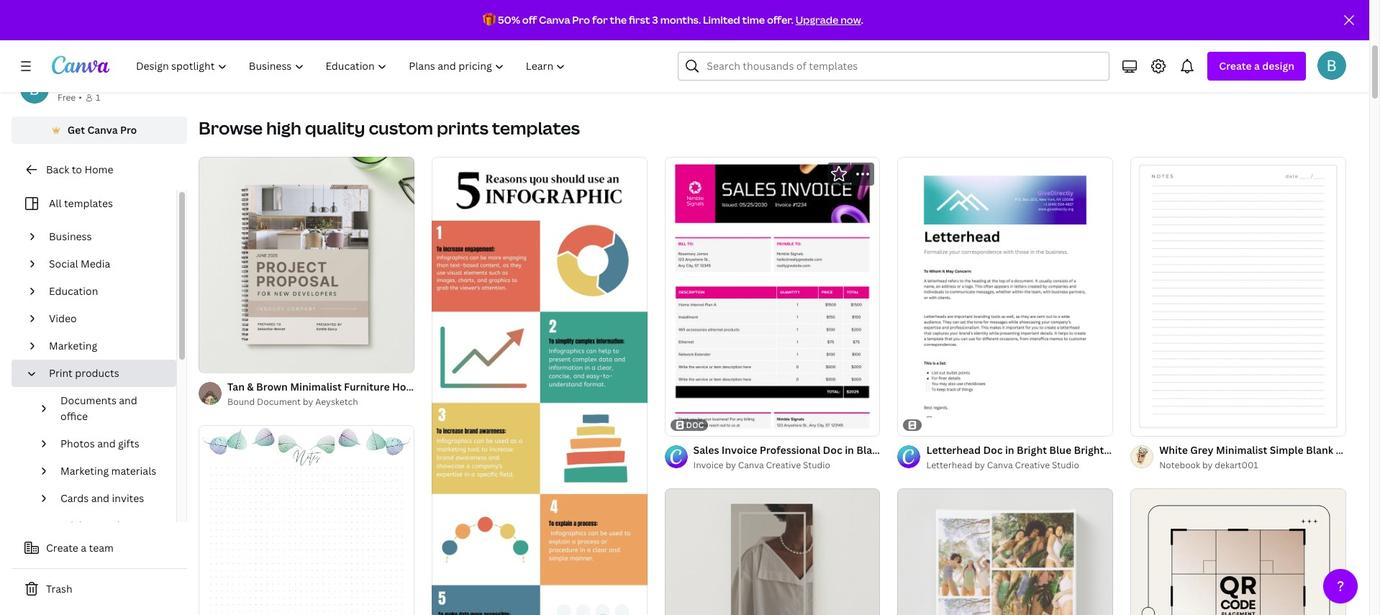Task type: describe. For each thing, give the bounding box(es) containing it.
in inside sales invoice professional doc in black pink purple tactile 3d style invoice by canva creative studio
[[845, 443, 854, 457]]

gray and brown modern photo graphy rack card image
[[665, 489, 881, 615]]

canva inside get canva pro button
[[87, 123, 118, 137]]

white grey minimalist simple blank notebook image
[[1131, 157, 1347, 436]]

2 letterhead from the top
[[927, 459, 973, 471]]

cards and invites button
[[55, 485, 168, 513]]

0 vertical spatial templates
[[492, 116, 580, 140]]

back to home link
[[12, 155, 187, 184]]

upgrade
[[796, 13, 839, 27]]

doc inside letterhead doc in bright blue bright purple classic professional style letterhead by canva creative studio
[[984, 443, 1003, 457]]

tan & brown minimalist furniture home bound document bound document by aeysketch
[[227, 380, 510, 408]]

🎁
[[483, 13, 496, 27]]

1 vertical spatial 3
[[225, 355, 229, 366]]

furniture
[[344, 380, 390, 394]]

grey
[[1191, 443, 1214, 457]]

and for photos
[[97, 437, 116, 451]]

black
[[857, 443, 883, 457]]

aeysketch
[[315, 396, 358, 408]]

back
[[46, 163, 69, 176]]

0 horizontal spatial home
[[84, 163, 113, 176]]

professional inside letterhead doc in bright blue bright purple classic professional style letterhead by canva creative studio
[[1178, 443, 1239, 457]]

0 vertical spatial document
[[459, 380, 510, 394]]

letterhead doc in bright blue bright purple classic professional style link
[[927, 443, 1267, 458]]

marketing for marketing materials
[[60, 464, 109, 478]]

0 vertical spatial pro
[[573, 13, 590, 27]]

prints
[[437, 116, 489, 140]]

green beige simple friends photo collage canvas print image
[[898, 489, 1114, 615]]

home inside tan & brown minimalist furniture home bound document bound document by aeysketch
[[392, 380, 422, 394]]

blank
[[1306, 443, 1334, 457]]

now
[[841, 13, 861, 27]]

trash
[[46, 582, 72, 596]]

marketing for marketing
[[49, 339, 97, 353]]

&
[[247, 380, 254, 394]]

cards and invites
[[60, 492, 144, 505]]

.
[[861, 13, 864, 27]]

quality
[[305, 116, 365, 140]]

get
[[67, 123, 85, 137]]

notebook by dekart001 link
[[1160, 459, 1347, 473]]

tactile
[[944, 443, 977, 457]]

get canva pro button
[[12, 117, 187, 144]]

1 letterhead from the top
[[927, 443, 981, 457]]

education
[[49, 284, 98, 298]]

1 of 3
[[209, 355, 229, 366]]

classic
[[1142, 443, 1176, 457]]

browse high quality custom prints templates
[[199, 116, 580, 140]]

letterhead doc in bright blue bright purple classic professional style letterhead by canva creative studio
[[927, 443, 1267, 471]]

high
[[266, 116, 301, 140]]

by inside letterhead doc in bright blue bright purple classic professional style letterhead by canva creative studio
[[975, 459, 985, 471]]

purple inside sales invoice professional doc in black pink purple tactile 3d style invoice by canva creative studio
[[909, 443, 942, 457]]

upgrade now button
[[796, 13, 861, 27]]

2 t shirt image from the left
[[544, 0, 604, 73]]

🎁 50% off canva pro for the first 3 months. limited time offer. upgrade now .
[[483, 13, 864, 27]]

creative inside sales invoice professional doc in black pink purple tactile 3d style invoice by canva creative studio
[[766, 459, 801, 471]]

team
[[89, 541, 114, 555]]

tote bags link
[[665, 0, 803, 94]]

tan & brown minimalist furniture home bound document image
[[199, 157, 414, 373]]

beige minimalist qr code business coaster image
[[1131, 489, 1347, 615]]

and for stickers
[[101, 519, 120, 533]]

1 for 1
[[96, 91, 100, 104]]

1 of 3 link
[[199, 157, 414, 373]]

create a team
[[46, 541, 114, 555]]

bound document by aeysketch link
[[227, 395, 414, 409]]

all
[[49, 197, 62, 210]]

1 horizontal spatial bound
[[424, 380, 456, 394]]

to
[[72, 163, 82, 176]]

doc
[[686, 419, 704, 430]]

create a design button
[[1208, 52, 1306, 81]]

sales invoice professional doc in black pink purple tactile 3d style image
[[665, 157, 881, 436]]

canva inside sales invoice professional doc in black pink purple tactile 3d style invoice by canva creative studio
[[738, 459, 764, 471]]

white grey minimalist simple blank notebook link
[[1160, 443, 1381, 459]]

1 vertical spatial templates
[[64, 197, 113, 210]]

invites
[[112, 492, 144, 505]]

a for team
[[81, 541, 86, 555]]

packaging
[[60, 535, 109, 549]]

business link
[[43, 223, 168, 250]]

2 bright from the left
[[1074, 443, 1105, 457]]

personal
[[58, 76, 100, 89]]

social media
[[49, 257, 110, 271]]

top level navigation element
[[127, 52, 578, 81]]

brown
[[256, 380, 288, 394]]

trash link
[[12, 575, 187, 604]]

dekart001
[[1215, 459, 1259, 472]]

Search search field
[[707, 53, 1101, 80]]

free
[[58, 91, 76, 104]]

doc inside sales invoice professional doc in black pink purple tactile 3d style invoice by canva creative studio
[[823, 443, 843, 457]]

all templates link
[[20, 190, 168, 217]]

and for cards
[[91, 492, 110, 505]]

style inside sales invoice professional doc in black pink purple tactile 3d style invoice by canva creative studio
[[995, 443, 1020, 457]]

canva inside letterhead doc in bright blue bright purple classic professional style letterhead by canva creative studio
[[987, 459, 1013, 471]]

minimalist inside tan & brown minimalist furniture home bound document bound document by aeysketch
[[290, 380, 342, 394]]

0 vertical spatial 3
[[652, 13, 658, 27]]

photos and gifts button
[[55, 430, 168, 458]]

purple inside letterhead doc in bright blue bright purple classic professional style letterhead by canva creative studio
[[1107, 443, 1139, 457]]

tan
[[227, 380, 245, 394]]

orange green blue colorful 5 reasons to use informational infographic image
[[432, 157, 648, 615]]

1 bright from the left
[[1017, 443, 1047, 457]]

all templates
[[49, 197, 113, 210]]

0 horizontal spatial bound
[[227, 396, 255, 408]]

off
[[522, 13, 537, 27]]

white grey minimalist simple blank notebook notebook by dekart001
[[1160, 443, 1381, 472]]

marketing materials
[[60, 464, 156, 478]]

documents
[[60, 394, 117, 407]]

2 hoodie image from the left
[[242, 0, 293, 41]]

stickers and packaging
[[60, 519, 120, 549]]

simple
[[1270, 443, 1304, 457]]

by inside sales invoice professional doc in black pink purple tactile 3d style invoice by canva creative studio
[[726, 459, 736, 471]]

limited
[[703, 13, 740, 27]]

back to home
[[46, 163, 113, 176]]



Task type: vqa. For each thing, say whether or not it's contained in the screenshot.
the Business link
yes



Task type: locate. For each thing, give the bounding box(es) containing it.
0 horizontal spatial professional
[[760, 443, 821, 457]]

bright up the letterhead by canva creative studio link
[[1017, 443, 1047, 457]]

light pastel elegant memo notepad image
[[199, 425, 414, 615]]

video
[[49, 312, 77, 325]]

0 horizontal spatial create
[[46, 541, 78, 555]]

style up notebook by dekart001 link
[[1242, 443, 1267, 457]]

minimalist up dekart001
[[1216, 443, 1268, 457]]

style inside letterhead doc in bright blue bright purple classic professional style letterhead by canva creative studio
[[1242, 443, 1267, 457]]

create
[[1220, 59, 1252, 73], [46, 541, 78, 555]]

sweatshirt image
[[354, 0, 492, 73], [407, 0, 441, 36]]

1 in from the left
[[845, 443, 854, 457]]

style
[[995, 443, 1020, 457], [1242, 443, 1267, 457]]

None search field
[[678, 52, 1110, 81]]

canva
[[539, 13, 570, 27], [87, 123, 118, 137], [738, 459, 764, 471], [987, 459, 1013, 471]]

print products
[[49, 366, 119, 380]]

1 horizontal spatial studio
[[1052, 459, 1080, 471]]

and left gifts
[[97, 437, 116, 451]]

2 tote bag image from the left
[[710, 0, 758, 49]]

create for create a team
[[46, 541, 78, 555]]

browse
[[199, 116, 263, 140]]

0 horizontal spatial a
[[81, 541, 86, 555]]

1 tote bag image from the left
[[665, 0, 803, 73]]

0 vertical spatial marketing
[[49, 339, 97, 353]]

1 for 1 of 3
[[209, 355, 213, 366]]

home
[[84, 163, 113, 176], [392, 380, 422, 394]]

2 doc from the left
[[984, 443, 1003, 457]]

1
[[96, 91, 100, 104], [209, 355, 213, 366]]

create a team button
[[12, 534, 187, 563]]

social media link
[[43, 250, 168, 278]]

1 vertical spatial document
[[257, 396, 301, 408]]

studio inside letterhead doc in bright blue bright purple classic professional style letterhead by canva creative studio
[[1052, 459, 1080, 471]]

and right documents
[[119, 394, 137, 407]]

creative inside letterhead doc in bright blue bright purple classic professional style letterhead by canva creative studio
[[1015, 459, 1050, 471]]

and right 'cards'
[[91, 492, 110, 505]]

tote bag image
[[665, 0, 803, 73], [710, 0, 758, 49]]

1 horizontal spatial minimalist
[[1216, 443, 1268, 457]]

photos
[[60, 437, 95, 451]]

0 vertical spatial home
[[84, 163, 113, 176]]

and inside stickers and packaging
[[101, 519, 120, 533]]

0 vertical spatial letterhead
[[927, 443, 981, 457]]

a left team
[[81, 541, 86, 555]]

print
[[49, 366, 73, 380]]

3
[[652, 13, 658, 27], [225, 355, 229, 366]]

templates
[[492, 116, 580, 140], [64, 197, 113, 210]]

a inside 'button'
[[81, 541, 86, 555]]

marketing inside button
[[60, 464, 109, 478]]

1 sweatshirt image from the left
[[354, 0, 492, 73]]

•
[[79, 91, 82, 104]]

50%
[[498, 13, 520, 27]]

0 vertical spatial minimalist
[[290, 380, 342, 394]]

create a design
[[1220, 59, 1295, 73]]

1 studio from the left
[[803, 459, 831, 471]]

doc up the letterhead by canva creative studio link
[[984, 443, 1003, 457]]

1 vertical spatial 1
[[209, 355, 213, 366]]

t shirt image
[[510, 0, 648, 73], [544, 0, 604, 73]]

of
[[215, 355, 223, 366]]

0 horizontal spatial minimalist
[[290, 380, 342, 394]]

1 professional from the left
[[760, 443, 821, 457]]

marketing down photos on the left bottom
[[60, 464, 109, 478]]

1 horizontal spatial professional
[[1178, 443, 1239, 457]]

1 horizontal spatial creative
[[1015, 459, 1050, 471]]

pro up back to home link
[[120, 123, 137, 137]]

1 horizontal spatial doc
[[984, 443, 1003, 457]]

tote bags
[[665, 77, 712, 91]]

create for create a design
[[1220, 59, 1252, 73]]

a
[[1255, 59, 1260, 73], [81, 541, 86, 555]]

1 style from the left
[[995, 443, 1020, 457]]

0 horizontal spatial studio
[[803, 459, 831, 471]]

purple left classic
[[1107, 443, 1139, 457]]

months.
[[661, 13, 701, 27]]

1 hoodie image from the left
[[199, 0, 337, 73]]

document
[[459, 380, 510, 394], [257, 396, 301, 408]]

1 horizontal spatial in
[[1006, 443, 1015, 457]]

1 vertical spatial pro
[[120, 123, 137, 137]]

create left design
[[1220, 59, 1252, 73]]

doc left black
[[823, 443, 843, 457]]

stickers and packaging button
[[55, 513, 168, 556]]

video link
[[43, 305, 168, 333]]

0 horizontal spatial doc
[[823, 443, 843, 457]]

1 doc from the left
[[823, 443, 843, 457]]

in up the letterhead by canva creative studio link
[[1006, 443, 1015, 457]]

letterhead doc in bright blue bright purple classic professional style image
[[898, 157, 1114, 436]]

pro left for
[[573, 13, 590, 27]]

home right to at the top left of page
[[84, 163, 113, 176]]

1 vertical spatial marketing
[[60, 464, 109, 478]]

1 horizontal spatial create
[[1220, 59, 1252, 73]]

invoice right sales
[[722, 443, 758, 457]]

products
[[75, 366, 119, 380]]

and
[[119, 394, 137, 407], [97, 437, 116, 451], [91, 492, 110, 505], [101, 519, 120, 533]]

hoodie image
[[199, 0, 337, 73], [242, 0, 293, 41]]

gifts
[[118, 437, 139, 451]]

in inside letterhead doc in bright blue bright purple classic professional style letterhead by canva creative studio
[[1006, 443, 1015, 457]]

purple
[[909, 443, 942, 457], [1107, 443, 1139, 457]]

3 right of
[[225, 355, 229, 366]]

2 sweatshirt image from the left
[[407, 0, 441, 36]]

1 horizontal spatial 1
[[209, 355, 213, 366]]

letterhead by canva creative studio link
[[927, 458, 1114, 473]]

tan & brown minimalist furniture home bound document link
[[227, 379, 510, 395]]

1 left of
[[209, 355, 213, 366]]

1 horizontal spatial home
[[392, 380, 422, 394]]

pink
[[886, 443, 907, 457]]

invoice down sales
[[694, 459, 724, 471]]

blue
[[1050, 443, 1072, 457]]

style up the letterhead by canva creative studio link
[[995, 443, 1020, 457]]

create down stickers at the bottom of the page
[[46, 541, 78, 555]]

sales invoice professional doc in black pink purple tactile 3d style link
[[694, 443, 1020, 458]]

create inside dropdown button
[[1220, 59, 1252, 73]]

0 vertical spatial invoice
[[722, 443, 758, 457]]

sales invoice professional doc in black pink purple tactile 3d style invoice by canva creative studio
[[694, 443, 1020, 471]]

0 horizontal spatial in
[[845, 443, 854, 457]]

1 horizontal spatial style
[[1242, 443, 1267, 457]]

bright right blue at the bottom right of the page
[[1074, 443, 1105, 457]]

by inside white grey minimalist simple blank notebook notebook by dekart001
[[1203, 459, 1213, 472]]

purple right pink
[[909, 443, 942, 457]]

media
[[81, 257, 110, 271]]

by
[[303, 396, 313, 408], [726, 459, 736, 471], [975, 459, 985, 471], [1203, 459, 1213, 472]]

custom
[[369, 116, 433, 140]]

in left black
[[845, 443, 854, 457]]

get canva pro
[[67, 123, 137, 137]]

create inside 'button'
[[46, 541, 78, 555]]

photos and gifts
[[60, 437, 139, 451]]

invoice
[[722, 443, 758, 457], [694, 459, 724, 471]]

by inside tan & brown minimalist furniture home bound document bound document by aeysketch
[[303, 396, 313, 408]]

0 horizontal spatial 1
[[96, 91, 100, 104]]

professional inside sales invoice professional doc in black pink purple tactile 3d style invoice by canva creative studio
[[760, 443, 821, 457]]

and up team
[[101, 519, 120, 533]]

0 vertical spatial create
[[1220, 59, 1252, 73]]

studio down 'sales invoice professional doc in black pink purple tactile 3d style' link
[[803, 459, 831, 471]]

studio down blue at the bottom right of the page
[[1052, 459, 1080, 471]]

1 vertical spatial invoice
[[694, 459, 724, 471]]

minimalist inside white grey minimalist simple blank notebook notebook by dekart001
[[1216, 443, 1268, 457]]

0 horizontal spatial templates
[[64, 197, 113, 210]]

white
[[1160, 443, 1188, 457]]

0 horizontal spatial purple
[[909, 443, 942, 457]]

0 horizontal spatial creative
[[766, 459, 801, 471]]

0 horizontal spatial bright
[[1017, 443, 1047, 457]]

1 t shirt image from the left
[[510, 0, 648, 73]]

first
[[629, 13, 650, 27]]

0 horizontal spatial 3
[[225, 355, 229, 366]]

cards
[[60, 492, 89, 505]]

documents and office
[[60, 394, 137, 423]]

1 horizontal spatial bright
[[1074, 443, 1105, 457]]

0 horizontal spatial document
[[257, 396, 301, 408]]

letterhead right pink
[[927, 443, 981, 457]]

notebook right blank
[[1336, 443, 1381, 457]]

professional up "invoice by canva creative studio" link
[[760, 443, 821, 457]]

2 style from the left
[[1242, 443, 1267, 457]]

3 right first
[[652, 13, 658, 27]]

professional up dekart001
[[1178, 443, 1239, 457]]

sales
[[694, 443, 719, 457]]

in
[[845, 443, 854, 457], [1006, 443, 1015, 457]]

1 purple from the left
[[909, 443, 942, 457]]

0 vertical spatial notebook
[[1336, 443, 1381, 457]]

1 vertical spatial create
[[46, 541, 78, 555]]

1 vertical spatial minimalist
[[1216, 443, 1268, 457]]

education link
[[43, 278, 168, 305]]

1 horizontal spatial 3
[[652, 13, 658, 27]]

office
[[60, 410, 88, 423]]

2 studio from the left
[[1052, 459, 1080, 471]]

1 horizontal spatial a
[[1255, 59, 1260, 73]]

and inside documents and office
[[119, 394, 137, 407]]

pro inside button
[[120, 123, 137, 137]]

creative
[[766, 459, 801, 471], [1015, 459, 1050, 471]]

a for design
[[1255, 59, 1260, 73]]

1 vertical spatial home
[[392, 380, 422, 394]]

brad klo image
[[1318, 51, 1347, 80]]

marketing materials button
[[55, 458, 168, 485]]

0 vertical spatial a
[[1255, 59, 1260, 73]]

1 horizontal spatial pro
[[573, 13, 590, 27]]

pro
[[573, 13, 590, 27], [120, 123, 137, 137]]

home right furniture
[[392, 380, 422, 394]]

3d
[[979, 443, 993, 457]]

marketing
[[49, 339, 97, 353], [60, 464, 109, 478]]

0 vertical spatial bound
[[424, 380, 456, 394]]

2 purple from the left
[[1107, 443, 1139, 457]]

marketing down video
[[49, 339, 97, 353]]

1 horizontal spatial notebook
[[1336, 443, 1381, 457]]

bags
[[689, 77, 712, 91]]

the
[[610, 13, 627, 27]]

tote
[[665, 77, 687, 91]]

materials
[[111, 464, 156, 478]]

and for documents
[[119, 394, 137, 407]]

2 professional from the left
[[1178, 443, 1239, 457]]

0 horizontal spatial pro
[[120, 123, 137, 137]]

design
[[1263, 59, 1295, 73]]

studio inside sales invoice professional doc in black pink purple tactile 3d style invoice by canva creative studio
[[803, 459, 831, 471]]

social
[[49, 257, 78, 271]]

documents and office button
[[55, 387, 168, 430]]

notebook down white
[[1160, 459, 1201, 472]]

1 creative from the left
[[766, 459, 801, 471]]

1 horizontal spatial purple
[[1107, 443, 1139, 457]]

a left design
[[1255, 59, 1260, 73]]

1 vertical spatial notebook
[[1160, 459, 1201, 472]]

1 horizontal spatial document
[[459, 380, 510, 394]]

stickers
[[60, 519, 99, 533]]

offer.
[[767, 13, 794, 27]]

0 horizontal spatial notebook
[[1160, 459, 1201, 472]]

1 vertical spatial a
[[81, 541, 86, 555]]

studio
[[803, 459, 831, 471], [1052, 459, 1080, 471]]

1 vertical spatial letterhead
[[927, 459, 973, 471]]

a inside dropdown button
[[1255, 59, 1260, 73]]

0 horizontal spatial style
[[995, 443, 1020, 457]]

2 in from the left
[[1006, 443, 1015, 457]]

letterhead down tactile
[[927, 459, 973, 471]]

1 right •
[[96, 91, 100, 104]]

marketing link
[[43, 333, 168, 360]]

1 horizontal spatial templates
[[492, 116, 580, 140]]

1 vertical spatial bound
[[227, 396, 255, 408]]

minimalist up bound document by aeysketch link
[[290, 380, 342, 394]]

0 vertical spatial 1
[[96, 91, 100, 104]]

2 creative from the left
[[1015, 459, 1050, 471]]

minimalist
[[290, 380, 342, 394], [1216, 443, 1268, 457]]



